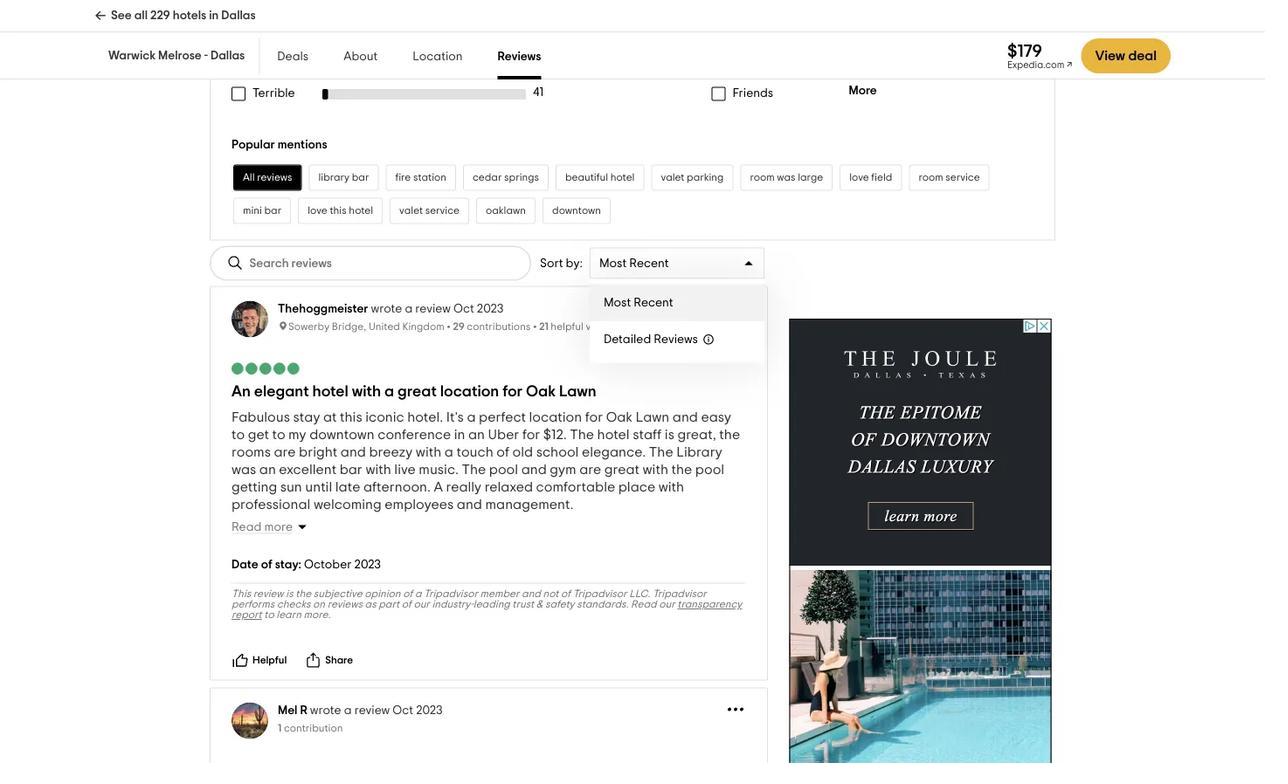 Task type: vqa. For each thing, say whether or not it's contained in the screenshot.
La
no



Task type: describe. For each thing, give the bounding box(es) containing it.
valet service
[[400, 206, 460, 217]]

1 pool from the left
[[489, 463, 518, 477]]

member
[[480, 590, 520, 600]]

live
[[395, 463, 416, 477]]

terrible
[[253, 87, 295, 99]]

getting
[[232, 480, 277, 494]]

1
[[278, 724, 282, 734]]

a up an elegant hotel with a great location for oak lawn link
[[405, 303, 413, 315]]

0 horizontal spatial are
[[274, 446, 296, 460]]

$179
[[1008, 42, 1043, 60]]

breezy
[[369, 446, 413, 460]]

more
[[264, 522, 293, 534]]

1 vertical spatial reviews
[[654, 334, 698, 346]]

late
[[335, 480, 360, 494]]

safety
[[546, 600, 575, 611]]

leading
[[474, 600, 510, 611]]

melrose
[[158, 50, 202, 62]]

at
[[323, 411, 337, 425]]

expedia.com
[[1008, 60, 1065, 69]]

part
[[379, 600, 400, 611]]

hotel.
[[408, 411, 443, 425]]

valet parking button
[[652, 165, 734, 191]]

0 horizontal spatial the
[[462, 463, 486, 477]]

transparency
[[678, 600, 742, 611]]

0 vertical spatial read
[[232, 522, 262, 534]]

hotel up at
[[312, 384, 349, 400]]

21
[[539, 322, 549, 332]]

with up place on the bottom of the page
[[643, 463, 669, 477]]

was inside fabulous stay at this iconic hotel. it's a perfect location for oak lawn and easy to get to my downtown conference in an uber for $12. the hotel staff is great, the rooms are bright and breezy with a touch of old school elegance. the library was an excellent bar with live music. the pool and gym are great with the pool getting sun until late afternoon. a really relaxed comfortable place with professional welcoming employees and management.
[[232, 463, 256, 477]]

love this hotel button
[[298, 198, 383, 224]]

lawn inside fabulous stay at this iconic hotel. it's a perfect location for oak lawn and easy to get to my downtown conference in an uber for $12. the hotel staff is great, the rooms are bright and breezy with a touch of old school elegance. the library was an excellent bar with live music. the pool and gym are great with the pool getting sun until late afternoon. a really relaxed comfortable place with professional welcoming employees and management.
[[636, 411, 670, 425]]

0 horizontal spatial location
[[440, 384, 499, 400]]

conference
[[378, 428, 451, 442]]

reviews inside this review is the subjective opinion of a tripadvisor member and not of tripadvisor llc. tripadvisor performs checks on reviews as part of our industry-leading trust & safety standards. read our
[[328, 600, 363, 611]]

date of stay: october 2023
[[232, 559, 381, 571]]

0 vertical spatial most recent
[[600, 258, 669, 270]]

all
[[243, 173, 255, 183]]

trust
[[512, 600, 534, 611]]

love for love field
[[850, 173, 870, 183]]

valet for valet parking
[[661, 173, 685, 183]]

until
[[305, 480, 332, 494]]

with right place on the bottom of the page
[[659, 480, 685, 494]]

comfortable
[[536, 480, 616, 494]]

industry-
[[432, 600, 474, 611]]

reviews inside button
[[257, 173, 292, 183]]

a right it's
[[467, 411, 476, 425]]

2 pool from the left
[[696, 463, 725, 477]]

sort by:
[[540, 258, 583, 270]]

advertisement region
[[790, 319, 1052, 764]]

share
[[325, 656, 353, 667]]

gym
[[550, 463, 577, 477]]

search image
[[227, 255, 244, 272]]

deal
[[1129, 49, 1157, 63]]

thehoggmeister wrote a review oct 2023
[[278, 303, 504, 315]]

warwick
[[108, 50, 156, 62]]

mentions
[[278, 139, 328, 151]]

hotels
[[173, 10, 206, 22]]

&
[[537, 600, 543, 611]]

old
[[513, 446, 533, 460]]

detailed reviews
[[604, 334, 698, 346]]

a inside mel r wrote a review oct 2023 1 contribution
[[344, 705, 352, 717]]

29
[[453, 322, 465, 332]]

stay:
[[275, 559, 302, 571]]

mini bar button
[[233, 198, 291, 224]]

contribution
[[284, 724, 343, 734]]

on
[[313, 600, 325, 611]]

fabulous
[[232, 411, 290, 425]]

mini bar
[[243, 206, 282, 217]]

2 tripadvisor from the left
[[573, 590, 627, 600]]

and inside this review is the subjective opinion of a tripadvisor member and not of tripadvisor llc. tripadvisor performs checks on reviews as part of our industry-leading trust & safety standards. read our
[[522, 590, 541, 600]]

popular
[[232, 139, 275, 151]]

to left learn
[[264, 611, 274, 621]]

3 tripadvisor from the left
[[653, 590, 707, 600]]

2 our from the left
[[659, 600, 675, 611]]

view
[[1096, 49, 1126, 63]]

warwick melrose - dallas
[[108, 50, 245, 62]]

valet service button
[[390, 198, 469, 224]]

Search search field
[[250, 256, 377, 271]]

29 contributions 21 helpful votes
[[453, 322, 612, 332]]

library bar
[[319, 173, 369, 183]]

0 vertical spatial reviews
[[498, 51, 541, 63]]

performs
[[232, 600, 275, 611]]

all reviews button
[[233, 165, 302, 191]]

october
[[304, 559, 352, 571]]

downtown inside button
[[552, 206, 601, 217]]

downtown button
[[543, 198, 611, 224]]

hotel inside button
[[611, 173, 635, 183]]

0 vertical spatial for
[[503, 384, 523, 400]]

1 horizontal spatial oct
[[454, 303, 474, 315]]

downtown inside fabulous stay at this iconic hotel. it's a perfect location for oak lawn and easy to get to my downtown conference in an uber for $12. the hotel staff is great, the rooms are bright and breezy with a touch of old school elegance. the library was an excellent bar with live music. the pool and gym are great with the pool getting sun until late afternoon. a really relaxed comfortable place with professional welcoming employees and management.
[[310, 428, 375, 442]]

touch
[[457, 446, 494, 460]]

field
[[872, 173, 893, 183]]

see all 229 hotels in dallas
[[111, 10, 256, 22]]

oaklawn
[[486, 206, 526, 217]]

professional
[[232, 498, 311, 512]]

see all 229 hotels in dallas link
[[94, 0, 256, 31]]

very
[[253, 18, 278, 30]]

fire station
[[395, 173, 447, 183]]

a up music.
[[445, 446, 454, 460]]

really
[[446, 480, 482, 494]]

room for room service
[[919, 173, 944, 183]]

average
[[253, 41, 300, 53]]

large
[[798, 173, 824, 183]]

was inside button
[[777, 173, 796, 183]]

cedar springs
[[473, 173, 539, 183]]

review inside this review is the subjective opinion of a tripadvisor member and not of tripadvisor llc. tripadvisor performs checks on reviews as part of our industry-leading trust & safety standards. read our
[[253, 590, 284, 600]]

popular mentions
[[232, 139, 328, 151]]

0 vertical spatial most
[[600, 258, 627, 270]]

cedar springs button
[[463, 165, 549, 191]]

2 horizontal spatial review
[[415, 303, 451, 315]]

valet for valet service
[[400, 206, 423, 217]]

0 horizontal spatial oak
[[526, 384, 556, 400]]

sun
[[280, 480, 302, 494]]

and down really
[[457, 498, 482, 512]]

hotel inside fabulous stay at this iconic hotel. it's a perfect location for oak lawn and easy to get to my downtown conference in an uber for $12. the hotel staff is great, the rooms are bright and breezy with a touch of old school elegance. the library was an excellent bar with live music. the pool and gym are great with the pool getting sun until late afternoon. a really relaxed comfortable place with professional welcoming employees and management.
[[598, 428, 630, 442]]

with down "breezy"
[[366, 463, 391, 477]]

1 vertical spatial dallas
[[211, 50, 245, 62]]

0 vertical spatial 2023
[[477, 303, 504, 315]]

location
[[413, 51, 463, 63]]

service for valet service
[[425, 206, 460, 217]]

0 vertical spatial lawn
[[559, 384, 597, 400]]

not
[[543, 590, 559, 600]]

room service button
[[909, 165, 990, 191]]

0 vertical spatial in
[[209, 10, 219, 22]]

mel r wrote a review oct 2023 1 contribution
[[278, 705, 443, 734]]

with up iconic
[[352, 384, 381, 400]]

standards.
[[577, 600, 629, 611]]

fire station button
[[386, 165, 456, 191]]

transparency report link
[[232, 600, 742, 621]]

llc.
[[630, 590, 651, 600]]

library bar button
[[309, 165, 379, 191]]

votes
[[586, 322, 612, 332]]

bar for mini bar
[[264, 206, 282, 217]]



Task type: locate. For each thing, give the bounding box(es) containing it.
the down library
[[672, 463, 693, 477]]

transparency report
[[232, 600, 742, 621]]

0 vertical spatial this
[[330, 206, 347, 217]]

1 vertical spatial reviews
[[328, 600, 363, 611]]

rooms
[[232, 446, 271, 460]]

our right llc.
[[659, 600, 675, 611]]

0 vertical spatial oak
[[526, 384, 556, 400]]

for up perfect
[[503, 384, 523, 400]]

bar inside fabulous stay at this iconic hotel. it's a perfect location for oak lawn and easy to get to my downtown conference in an uber for $12. the hotel staff is great, the rooms are bright and breezy with a touch of old school elegance. the library was an excellent bar with live music. the pool and gym are great with the pool getting sun until late afternoon. a really relaxed comfortable place with professional welcoming employees and management.
[[340, 463, 363, 477]]

0 vertical spatial location
[[440, 384, 499, 400]]

1 horizontal spatial review
[[355, 705, 390, 717]]

cedar
[[473, 173, 502, 183]]

oak up $12. at the left
[[526, 384, 556, 400]]

a inside this review is the subjective opinion of a tripadvisor member and not of tripadvisor llc. tripadvisor performs checks on reviews as part of our industry-leading trust & safety standards. read our
[[415, 590, 422, 600]]

great up hotel.
[[398, 384, 437, 400]]

perfect
[[479, 411, 526, 425]]

fabulous stay at this iconic hotel. it's a perfect location for oak lawn and easy to get to my downtown conference in an uber for $12. the hotel staff is great, the rooms are bright and breezy with a touch of old school elegance. the library was an excellent bar with live music. the pool and gym are great with the pool getting sun until late afternoon. a really relaxed comfortable place with professional welcoming employees and management.
[[232, 411, 740, 512]]

1 vertical spatial most
[[604, 297, 631, 309]]

1 vertical spatial read
[[631, 600, 657, 611]]

report
[[232, 611, 262, 621]]

review up an elegant hotel with a great location for oak lawn
[[415, 303, 451, 315]]

hotel up elegance.
[[598, 428, 630, 442]]

1 vertical spatial is
[[286, 590, 293, 600]]

1 horizontal spatial room
[[919, 173, 944, 183]]

downtown down at
[[310, 428, 375, 442]]

1 room from the left
[[750, 173, 775, 183]]

for
[[503, 384, 523, 400], [585, 411, 603, 425], [523, 428, 541, 442]]

0 vertical spatial the
[[570, 428, 594, 442]]

1 horizontal spatial wrote
[[371, 303, 402, 315]]

room left large
[[750, 173, 775, 183]]

229
[[150, 10, 170, 22]]

1 vertical spatial for
[[585, 411, 603, 425]]

station
[[413, 173, 447, 183]]

pool down library
[[696, 463, 725, 477]]

1 vertical spatial 2023
[[355, 559, 381, 571]]

most recent right by:
[[600, 258, 669, 270]]

library
[[319, 173, 350, 183]]

service for room service
[[946, 173, 980, 183]]

1 vertical spatial service
[[425, 206, 460, 217]]

reviews left as
[[328, 600, 363, 611]]

and left not
[[522, 590, 541, 600]]

room service
[[919, 173, 980, 183]]

is up learn
[[286, 590, 293, 600]]

1 vertical spatial bar
[[264, 206, 282, 217]]

service
[[946, 173, 980, 183], [425, 206, 460, 217]]

this right at
[[340, 411, 362, 425]]

1 vertical spatial valet
[[400, 206, 423, 217]]

a right part
[[415, 590, 422, 600]]

1 horizontal spatial reviews
[[654, 334, 698, 346]]

0 horizontal spatial reviews
[[257, 173, 292, 183]]

the down touch
[[462, 463, 486, 477]]

the left on
[[296, 590, 311, 600]]

service down station
[[425, 206, 460, 217]]

are down 'my'
[[274, 446, 296, 460]]

beautiful
[[566, 173, 608, 183]]

0 horizontal spatial love
[[308, 206, 328, 217]]

bar right library
[[352, 173, 369, 183]]

oct inside mel r wrote a review oct 2023 1 contribution
[[393, 705, 414, 717]]

pool up relaxed
[[489, 463, 518, 477]]

0 horizontal spatial review
[[253, 590, 284, 600]]

is inside fabulous stay at this iconic hotel. it's a perfect location for oak lawn and easy to get to my downtown conference in an uber for $12. the hotel staff is great, the rooms are bright and breezy with a touch of old school elegance. the library was an excellent bar with live music. the pool and gym are great with the pool getting sun until late afternoon. a really relaxed comfortable place with professional welcoming employees and management.
[[665, 428, 675, 442]]

1 our from the left
[[414, 600, 430, 611]]

2 horizontal spatial 2023
[[477, 303, 504, 315]]

poor
[[253, 64, 279, 76]]

1 horizontal spatial the
[[672, 463, 693, 477]]

0 vertical spatial the
[[720, 428, 740, 442]]

1 vertical spatial an
[[259, 463, 276, 477]]

1 horizontal spatial an
[[468, 428, 485, 442]]

1 vertical spatial the
[[649, 446, 674, 460]]

are
[[274, 446, 296, 460], [580, 463, 602, 477]]

this inside fabulous stay at this iconic hotel. it's a perfect location for oak lawn and easy to get to my downtown conference in an uber for $12. the hotel staff is great, the rooms are bright and breezy with a touch of old school elegance. the library was an excellent bar with live music. the pool and gym are great with the pool getting sun until late afternoon. a really relaxed comfortable place with professional welcoming employees and management.
[[340, 411, 362, 425]]

helpful
[[551, 322, 584, 332]]

0 vertical spatial love
[[850, 173, 870, 183]]

0 horizontal spatial downtown
[[310, 428, 375, 442]]

was left large
[[777, 173, 796, 183]]

great inside fabulous stay at this iconic hotel. it's a perfect location for oak lawn and easy to get to my downtown conference in an uber for $12. the hotel staff is great, the rooms are bright and breezy with a touch of old school elegance. the library was an excellent bar with live music. the pool and gym are great with the pool getting sun until late afternoon. a really relaxed comfortable place with professional welcoming employees and management.
[[605, 463, 640, 477]]

room for room was large
[[750, 173, 775, 183]]

see
[[111, 10, 132, 22]]

relaxed
[[485, 480, 533, 494]]

lawn up staff
[[636, 411, 670, 425]]

most recent up detailed
[[604, 297, 674, 309]]

great,
[[678, 428, 717, 442]]

r
[[300, 705, 308, 717]]

2 horizontal spatial the
[[649, 446, 674, 460]]

0 horizontal spatial lawn
[[559, 384, 597, 400]]

oaklawn button
[[476, 198, 536, 224]]

1 horizontal spatial valet
[[661, 173, 685, 183]]

dallas up the average
[[221, 10, 256, 22]]

most
[[600, 258, 627, 270], [604, 297, 631, 309]]

0 vertical spatial great
[[398, 384, 437, 400]]

lawn up $12. at the left
[[559, 384, 597, 400]]

read left more
[[232, 522, 262, 534]]

0 vertical spatial bar
[[352, 173, 369, 183]]

location up it's
[[440, 384, 499, 400]]

this down library
[[330, 206, 347, 217]]

1 horizontal spatial read
[[631, 600, 657, 611]]

reviews right detailed
[[654, 334, 698, 346]]

1 vertical spatial was
[[232, 463, 256, 477]]

0 vertical spatial downtown
[[552, 206, 601, 217]]

and up great,
[[673, 411, 698, 425]]

in inside fabulous stay at this iconic hotel. it's a perfect location for oak lawn and easy to get to my downtown conference in an uber for $12. the hotel staff is great, the rooms are bright and breezy with a touch of old school elegance. the library was an excellent bar with live music. the pool and gym are great with the pool getting sun until late afternoon. a really relaxed comfortable place with professional welcoming employees and management.
[[454, 428, 465, 442]]

most right by:
[[600, 258, 627, 270]]

this inside love this hotel "button"
[[330, 206, 347, 217]]

an
[[468, 428, 485, 442], [259, 463, 276, 477]]

recent right by:
[[630, 258, 669, 270]]

oct
[[454, 303, 474, 315], [393, 705, 414, 717]]

0 vertical spatial wrote
[[371, 303, 402, 315]]

to learn more.
[[262, 611, 331, 621]]

1 horizontal spatial love
[[850, 173, 870, 183]]

1 vertical spatial oak
[[606, 411, 633, 425]]

2 room from the left
[[919, 173, 944, 183]]

$12.
[[544, 428, 567, 442]]

0 horizontal spatial room
[[750, 173, 775, 183]]

0 vertical spatial reviews
[[257, 173, 292, 183]]

helpful
[[253, 656, 287, 667]]

excellent
[[279, 463, 337, 477]]

and right the bright
[[341, 446, 366, 460]]

uber
[[488, 428, 520, 442]]

bar for library bar
[[352, 173, 369, 183]]

the inside this review is the subjective opinion of a tripadvisor member and not of tripadvisor llc. tripadvisor performs checks on reviews as part of our industry-leading trust & safety standards. read our
[[296, 590, 311, 600]]

1 vertical spatial downtown
[[310, 428, 375, 442]]

hotel inside "button"
[[349, 206, 373, 217]]

2 vertical spatial 2023
[[416, 705, 443, 717]]

with up music.
[[416, 446, 442, 460]]

1 vertical spatial are
[[580, 463, 602, 477]]

read more
[[232, 522, 293, 534]]

0 horizontal spatial pool
[[489, 463, 518, 477]]

0 vertical spatial was
[[777, 173, 796, 183]]

1 horizontal spatial the
[[570, 428, 594, 442]]

2 vertical spatial for
[[523, 428, 541, 442]]

love
[[850, 173, 870, 183], [308, 206, 328, 217]]

2023 inside mel r wrote a review oct 2023 1 contribution
[[416, 705, 443, 717]]

1 horizontal spatial oak
[[606, 411, 633, 425]]

to
[[232, 428, 245, 442], [272, 428, 285, 442], [264, 611, 274, 621]]

is right staff
[[665, 428, 675, 442]]

learn
[[276, 611, 301, 621]]

checks
[[277, 600, 311, 611]]

dallas right the -
[[211, 50, 245, 62]]

1 vertical spatial recent
[[634, 297, 674, 309]]

0 vertical spatial dallas
[[221, 10, 256, 22]]

the down easy
[[720, 428, 740, 442]]

and down 'old'
[[522, 463, 547, 477]]

1 horizontal spatial are
[[580, 463, 602, 477]]

read right standards.
[[631, 600, 657, 611]]

most up votes
[[604, 297, 631, 309]]

review right r
[[355, 705, 390, 717]]

1 vertical spatial lawn
[[636, 411, 670, 425]]

1 horizontal spatial was
[[777, 173, 796, 183]]

reviews right all at the left top of page
[[257, 173, 292, 183]]

are up the comfortable
[[580, 463, 602, 477]]

detailed
[[604, 334, 651, 346]]

2 vertical spatial bar
[[340, 463, 363, 477]]

our left industry-
[[414, 600, 430, 611]]

love down library
[[308, 206, 328, 217]]

room was large
[[750, 173, 824, 183]]

1 horizontal spatial is
[[665, 428, 675, 442]]

the down staff
[[649, 446, 674, 460]]

as
[[365, 600, 376, 611]]

great down elegance.
[[605, 463, 640, 477]]

wrote inside mel r wrote a review oct 2023 1 contribution
[[310, 705, 341, 717]]

1 horizontal spatial our
[[659, 600, 675, 611]]

0 vertical spatial an
[[468, 428, 485, 442]]

more.
[[304, 611, 331, 621]]

the right $12. at the left
[[570, 428, 594, 442]]

all
[[134, 10, 148, 22]]

pool
[[489, 463, 518, 477], [696, 463, 725, 477]]

management.
[[486, 498, 574, 512]]

to left 'my'
[[272, 428, 285, 442]]

2 vertical spatial review
[[355, 705, 390, 717]]

wrote up contribution
[[310, 705, 341, 717]]

1 vertical spatial most recent
[[604, 297, 674, 309]]

beautiful hotel button
[[556, 165, 645, 191]]

parking
[[687, 173, 724, 183]]

an up "getting"
[[259, 463, 276, 477]]

bar up 'late'
[[340, 463, 363, 477]]

1 vertical spatial review
[[253, 590, 284, 600]]

a right r
[[344, 705, 352, 717]]

library
[[677, 446, 723, 460]]

0 horizontal spatial great
[[398, 384, 437, 400]]

tripadvisor
[[424, 590, 478, 600], [573, 590, 627, 600], [653, 590, 707, 600]]

this review is the subjective opinion of a tripadvisor member and not of tripadvisor llc. tripadvisor performs checks on reviews as part of our industry-leading trust & safety standards. read our
[[232, 590, 707, 611]]

hotel right beautiful at the top of the page
[[611, 173, 635, 183]]

love left field
[[850, 173, 870, 183]]

0 horizontal spatial service
[[425, 206, 460, 217]]

1 horizontal spatial great
[[605, 463, 640, 477]]

0 horizontal spatial the
[[296, 590, 311, 600]]

to left get
[[232, 428, 245, 442]]

deals
[[277, 51, 309, 63]]

love inside love field button
[[850, 173, 870, 183]]

for up elegance.
[[585, 411, 603, 425]]

oak inside fabulous stay at this iconic hotel. it's a perfect location for oak lawn and easy to get to my downtown conference in an uber for $12. the hotel staff is great, the rooms are bright and breezy with a touch of old school elegance. the library was an excellent bar with live music. the pool and gym are great with the pool getting sun until late afternoon. a really relaxed comfortable place with professional welcoming employees and management.
[[606, 411, 633, 425]]

2 horizontal spatial tripadvisor
[[653, 590, 707, 600]]

review
[[415, 303, 451, 315], [253, 590, 284, 600], [355, 705, 390, 717]]

valet left the parking on the right of the page
[[661, 173, 685, 183]]

location inside fabulous stay at this iconic hotel. it's a perfect location for oak lawn and easy to get to my downtown conference in an uber for $12. the hotel staff is great, the rooms are bright and breezy with a touch of old school elegance. the library was an excellent bar with live music. the pool and gym are great with the pool getting sun until late afternoon. a really relaxed comfortable place with professional welcoming employees and management.
[[529, 411, 582, 425]]

1 horizontal spatial downtown
[[552, 206, 601, 217]]

1 vertical spatial wrote
[[310, 705, 341, 717]]

0 horizontal spatial is
[[286, 590, 293, 600]]

1 vertical spatial love
[[308, 206, 328, 217]]

1 vertical spatial this
[[340, 411, 362, 425]]

0 vertical spatial valet
[[661, 173, 685, 183]]

2 vertical spatial the
[[296, 590, 311, 600]]

1 tripadvisor from the left
[[424, 590, 478, 600]]

welcoming
[[314, 498, 382, 512]]

mel r link
[[278, 705, 308, 717]]

an elegant hotel with a great location for oak lawn link
[[232, 384, 597, 400]]

in right hotels
[[209, 10, 219, 22]]

1 horizontal spatial lawn
[[636, 411, 670, 425]]

place
[[619, 480, 656, 494]]

opinion
[[365, 590, 401, 600]]

recent up the detailed reviews
[[634, 297, 674, 309]]

this
[[232, 590, 251, 600]]

room right field
[[919, 173, 944, 183]]

0 horizontal spatial tripadvisor
[[424, 590, 478, 600]]

0 vertical spatial are
[[274, 446, 296, 460]]

room inside button
[[750, 173, 775, 183]]

is
[[665, 428, 675, 442], [286, 590, 293, 600]]

location up $12. at the left
[[529, 411, 582, 425]]

oak up elegance.
[[606, 411, 633, 425]]

it's
[[446, 411, 464, 425]]

in down it's
[[454, 428, 465, 442]]

1 horizontal spatial in
[[454, 428, 465, 442]]

review inside mel r wrote a review oct 2023 1 contribution
[[355, 705, 390, 717]]

0 vertical spatial service
[[946, 173, 980, 183]]

love inside love this hotel "button"
[[308, 206, 328, 217]]

a up iconic
[[385, 384, 394, 400]]

1 vertical spatial the
[[672, 463, 693, 477]]

1 horizontal spatial pool
[[696, 463, 725, 477]]

valet down fire
[[400, 206, 423, 217]]

an up touch
[[468, 428, 485, 442]]

wrote right the thehoggmeister link
[[371, 303, 402, 315]]

0 horizontal spatial valet
[[400, 206, 423, 217]]

is inside this review is the subjective opinion of a tripadvisor member and not of tripadvisor llc. tripadvisor performs checks on reviews as part of our industry-leading trust & safety standards. read our
[[286, 590, 293, 600]]

0 horizontal spatial 2023
[[355, 559, 381, 571]]

wrote
[[371, 303, 402, 315], [310, 705, 341, 717]]

0 horizontal spatial our
[[414, 600, 430, 611]]

contributions
[[467, 322, 531, 332]]

1 horizontal spatial 2023
[[416, 705, 443, 717]]

downtown down beautiful at the top of the page
[[552, 206, 601, 217]]

this
[[330, 206, 347, 217], [340, 411, 362, 425]]

my
[[289, 428, 306, 442]]

bar right mini
[[264, 206, 282, 217]]

of inside fabulous stay at this iconic hotel. it's a perfect location for oak lawn and easy to get to my downtown conference in an uber for $12. the hotel staff is great, the rooms are bright and breezy with a touch of old school elegance. the library was an excellent bar with live music. the pool and gym are great with the pool getting sun until late afternoon. a really relaxed comfortable place with professional welcoming employees and management.
[[497, 446, 510, 460]]

oak
[[526, 384, 556, 400], [606, 411, 633, 425]]

get
[[248, 428, 269, 442]]

more
[[849, 85, 877, 97]]

mel
[[278, 705, 298, 717]]

was down rooms
[[232, 463, 256, 477]]

location
[[440, 384, 499, 400], [529, 411, 582, 425]]

hotel down the library bar
[[349, 206, 373, 217]]

for up 'old'
[[523, 428, 541, 442]]

read inside this review is the subjective opinion of a tripadvisor member and not of tripadvisor llc. tripadvisor performs checks on reviews as part of our industry-leading trust & safety standards. read our
[[631, 600, 657, 611]]

reviews up 60
[[498, 51, 541, 63]]

stay
[[293, 411, 320, 425]]

0 horizontal spatial oct
[[393, 705, 414, 717]]

review right this
[[253, 590, 284, 600]]

service right field
[[946, 173, 980, 183]]

an elegant hotel with a great location for oak lawn
[[232, 384, 597, 400]]

reviews
[[257, 173, 292, 183], [328, 600, 363, 611]]

1 horizontal spatial tripadvisor
[[573, 590, 627, 600]]

1 vertical spatial location
[[529, 411, 582, 425]]

love for love this hotel
[[308, 206, 328, 217]]

reviews
[[498, 51, 541, 63], [654, 334, 698, 346]]

iconic
[[366, 411, 404, 425]]

very good
[[253, 18, 312, 30]]

room inside button
[[919, 173, 944, 183]]

elegance.
[[582, 446, 646, 460]]

0 vertical spatial recent
[[630, 258, 669, 270]]



